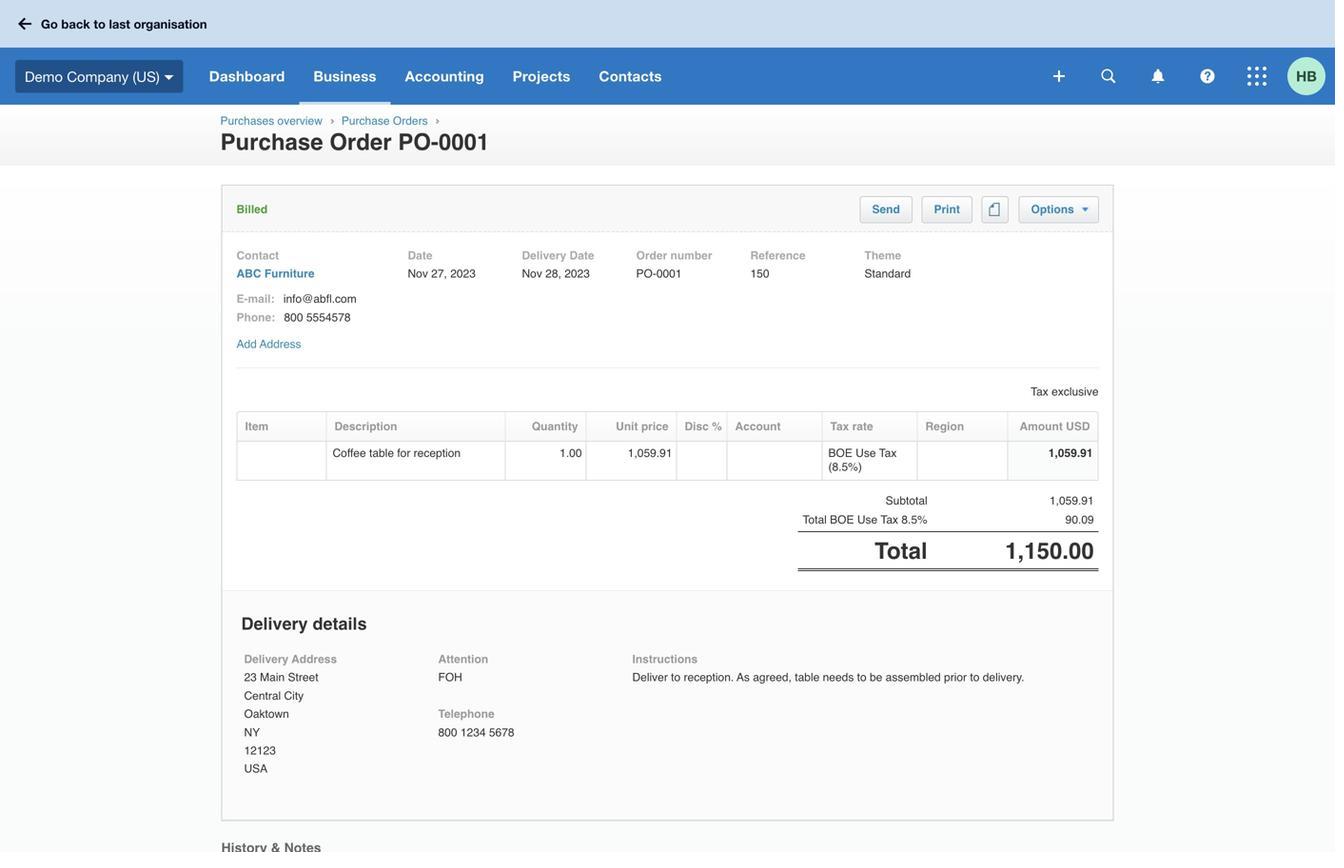 Task type: locate. For each thing, give the bounding box(es) containing it.
1 horizontal spatial total
[[875, 538, 928, 564]]

assembled
[[886, 671, 941, 684]]

1 horizontal spatial po-
[[636, 267, 657, 281]]

0 horizontal spatial 2023
[[451, 267, 476, 281]]

date
[[408, 249, 433, 262], [570, 249, 595, 262]]

800
[[284, 311, 303, 324], [438, 726, 458, 739]]

150
[[751, 267, 770, 281]]

prior
[[945, 671, 967, 684]]

0 vertical spatial boe
[[829, 447, 853, 460]]

purchase order po-0001
[[220, 129, 490, 155]]

0 vertical spatial po-
[[398, 129, 439, 155]]

delivery inside 'delivery date nov 28, 2023'
[[522, 249, 567, 262]]

0 vertical spatial use
[[856, 447, 876, 460]]

address inside delivery address 23 main street central city oaktown ny 12123 usa
[[292, 653, 337, 666]]

order left number
[[636, 249, 668, 262]]

accounting button
[[391, 48, 499, 105]]

svg image
[[1248, 67, 1267, 86]]

address up street at the bottom of page
[[292, 653, 337, 666]]

description
[[335, 420, 398, 433]]

purchase down purchases overview
[[220, 129, 323, 155]]

date inside date nov 27, 2023
[[408, 249, 433, 262]]

to down instructions
[[671, 671, 681, 684]]

0001 down accounting
[[439, 129, 490, 155]]

ny
[[244, 726, 260, 739]]

oaktown
[[244, 707, 289, 721]]

1 vertical spatial purchase
[[220, 129, 323, 155]]

to left last
[[94, 16, 106, 31]]

1 horizontal spatial nov
[[522, 267, 543, 281]]

0 horizontal spatial order
[[330, 129, 392, 155]]

purchase for purchase orders
[[342, 114, 390, 128]]

mail:
[[248, 292, 275, 306]]

0 vertical spatial address
[[260, 337, 301, 351]]

0 vertical spatial 0001
[[439, 129, 490, 155]]

address right add
[[260, 337, 301, 351]]

0 vertical spatial 800
[[284, 311, 303, 324]]

reference
[[751, 249, 806, 262]]

total for total
[[875, 538, 928, 564]]

po- for order
[[398, 129, 439, 155]]

attention
[[438, 653, 489, 666]]

overview
[[278, 114, 323, 128]]

po- right 'delivery date nov 28, 2023'
[[636, 267, 657, 281]]

hb
[[1297, 68, 1318, 85]]

0 vertical spatial delivery
[[522, 249, 567, 262]]

1 vertical spatial order
[[636, 249, 668, 262]]

0 horizontal spatial date
[[408, 249, 433, 262]]

contacts
[[599, 68, 662, 85]]

1 nov from the left
[[408, 267, 428, 281]]

boe down (8.5%)
[[830, 513, 855, 527]]

svg image inside the demo company (us) popup button
[[164, 75, 174, 80]]

2 2023 from the left
[[565, 267, 590, 281]]

purchase
[[342, 114, 390, 128], [220, 129, 323, 155]]

theme
[[865, 249, 902, 262]]

date up 27,
[[408, 249, 433, 262]]

1 vertical spatial 0001
[[657, 267, 682, 281]]

projects
[[513, 68, 571, 85]]

total boe use tax 8.5%
[[803, 513, 928, 527]]

0 horizontal spatial total
[[803, 513, 827, 527]]

tax up subtotal
[[879, 447, 897, 460]]

use inside boe use tax (8.5%)
[[856, 447, 876, 460]]

demo
[[25, 68, 63, 84]]

0 horizontal spatial 0001
[[439, 129, 490, 155]]

nov inside date nov 27, 2023
[[408, 267, 428, 281]]

business
[[314, 68, 377, 85]]

delivery date nov 28, 2023
[[522, 249, 595, 281]]

90.09
[[1066, 513, 1095, 527]]

be
[[870, 671, 883, 684]]

delivery
[[522, 249, 567, 262], [241, 614, 308, 634], [244, 653, 289, 666]]

1 vertical spatial use
[[858, 513, 878, 527]]

e-mail: info@abfl.com phone: 800 5554578
[[237, 292, 357, 324]]

nov left 27,
[[408, 267, 428, 281]]

800 inside telephone 800 1234 5678
[[438, 726, 458, 739]]

order
[[330, 129, 392, 155], [636, 249, 668, 262]]

1234
[[461, 726, 486, 739]]

1 vertical spatial table
[[795, 671, 820, 684]]

svg image
[[18, 18, 31, 30], [1102, 69, 1116, 83], [1153, 69, 1165, 83], [1201, 69, 1215, 83], [1054, 70, 1065, 82], [164, 75, 174, 80]]

table left needs
[[795, 671, 820, 684]]

nov left 28,
[[522, 267, 543, 281]]

2023
[[451, 267, 476, 281], [565, 267, 590, 281]]

1 vertical spatial 800
[[438, 726, 458, 739]]

use
[[856, 447, 876, 460], [858, 513, 878, 527]]

order inside order number po-0001
[[636, 249, 668, 262]]

banner
[[0, 0, 1336, 105]]

tax
[[1031, 385, 1049, 399], [831, 420, 850, 433], [879, 447, 897, 460], [881, 513, 899, 527]]

tax up amount
[[1031, 385, 1049, 399]]

address
[[260, 337, 301, 351], [292, 653, 337, 666]]

reference 150
[[751, 249, 806, 281]]

1 vertical spatial delivery
[[241, 614, 308, 634]]

2023 inside date nov 27, 2023
[[451, 267, 476, 281]]

0 vertical spatial purchase
[[342, 114, 390, 128]]

total
[[803, 513, 827, 527], [875, 538, 928, 564]]

unit price
[[616, 420, 669, 433]]

purchase for purchase order po-0001
[[220, 129, 323, 155]]

table left for
[[369, 447, 394, 460]]

5554578
[[306, 311, 351, 324]]

date left order number po-0001
[[570, 249, 595, 262]]

1 horizontal spatial 2023
[[565, 267, 590, 281]]

2 vertical spatial delivery
[[244, 653, 289, 666]]

standard
[[865, 267, 911, 281]]

1,059.91 down price
[[628, 447, 673, 460]]

furniture
[[265, 267, 315, 281]]

reception
[[414, 447, 461, 460]]

2 nov from the left
[[522, 267, 543, 281]]

print button
[[934, 203, 961, 216]]

banner containing dashboard
[[0, 0, 1336, 105]]

0 vertical spatial total
[[803, 513, 827, 527]]

use left 8.5%
[[858, 513, 878, 527]]

organisation
[[134, 16, 207, 31]]

delivery inside delivery address 23 main street central city oaktown ny 12123 usa
[[244, 653, 289, 666]]

800 down info@abfl.com
[[284, 311, 303, 324]]

number
[[671, 249, 713, 262]]

delivery.
[[983, 671, 1025, 684]]

0 horizontal spatial nov
[[408, 267, 428, 281]]

0 horizontal spatial purchase
[[220, 129, 323, 155]]

delivery for delivery details
[[241, 614, 308, 634]]

last
[[109, 16, 130, 31]]

go back to last organisation link
[[11, 7, 219, 41]]

12123
[[244, 744, 276, 757]]

2 date from the left
[[570, 249, 595, 262]]

delivery for delivery date nov 28, 2023
[[522, 249, 567, 262]]

0001 inside order number po-0001
[[657, 267, 682, 281]]

(8.5%)
[[829, 460, 862, 474]]

1 date from the left
[[408, 249, 433, 262]]

po- down orders in the top of the page
[[398, 129, 439, 155]]

hb button
[[1288, 48, 1336, 105]]

boe up (8.5%)
[[829, 447, 853, 460]]

1,059.91 down "usd"
[[1049, 447, 1093, 460]]

disc %
[[685, 420, 723, 433]]

0 horizontal spatial table
[[369, 447, 394, 460]]

use up (8.5%)
[[856, 447, 876, 460]]

table
[[369, 447, 394, 460], [795, 671, 820, 684]]

table inside instructions deliver to reception. as agreed, table needs to be assembled prior to delivery.
[[795, 671, 820, 684]]

po-
[[398, 129, 439, 155], [636, 267, 657, 281]]

boe
[[829, 447, 853, 460], [830, 513, 855, 527]]

0 horizontal spatial po-
[[398, 129, 439, 155]]

amount usd
[[1020, 420, 1091, 433]]

800 left 1234 at bottom
[[438, 726, 458, 739]]

0001 down number
[[657, 267, 682, 281]]

1 2023 from the left
[[451, 267, 476, 281]]

0 horizontal spatial 800
[[284, 311, 303, 324]]

1 vertical spatial address
[[292, 653, 337, 666]]

telephone
[[438, 707, 495, 721]]

1 horizontal spatial purchase
[[342, 114, 390, 128]]

1 horizontal spatial 800
[[438, 726, 458, 739]]

1 vertical spatial po-
[[636, 267, 657, 281]]

foh
[[438, 671, 463, 684]]

purchase orders
[[342, 114, 428, 128]]

1 vertical spatial boe
[[830, 513, 855, 527]]

1 vertical spatial total
[[875, 538, 928, 564]]

for
[[397, 447, 411, 460]]

contacts button
[[585, 48, 677, 105]]

1 horizontal spatial table
[[795, 671, 820, 684]]

abc furniture link
[[237, 267, 315, 281]]

2023 right 28,
[[565, 267, 590, 281]]

purchase up purchase order po-0001
[[342, 114, 390, 128]]

order down purchase orders link
[[330, 129, 392, 155]]

instructions deliver to reception. as agreed, table needs to be assembled prior to delivery.
[[633, 653, 1025, 684]]

1 horizontal spatial order
[[636, 249, 668, 262]]

1 horizontal spatial date
[[570, 249, 595, 262]]

po- inside order number po-0001
[[636, 267, 657, 281]]

purchase orders link
[[342, 114, 428, 128]]

unit
[[616, 420, 638, 433]]

po- for number
[[636, 267, 657, 281]]

1 horizontal spatial 0001
[[657, 267, 682, 281]]

add address
[[237, 337, 301, 351]]

2023 right 27,
[[451, 267, 476, 281]]

disc
[[685, 420, 709, 433]]

add address link
[[237, 337, 301, 351]]



Task type: describe. For each thing, give the bounding box(es) containing it.
1.00
[[560, 447, 582, 460]]

accounting
[[405, 68, 484, 85]]

go back to last organisation
[[41, 16, 207, 31]]

boe use tax (8.5%)
[[829, 447, 897, 474]]

company
[[67, 68, 129, 84]]

amount
[[1020, 420, 1063, 433]]

purchases overview link
[[220, 114, 323, 128]]

e-
[[237, 292, 248, 306]]

options button
[[1032, 203, 1089, 216]]

purchases overview
[[220, 114, 323, 128]]

tax inside boe use tax (8.5%)
[[879, 447, 897, 460]]

tax left "rate"
[[831, 420, 850, 433]]

nov inside 'delivery date nov 28, 2023'
[[522, 267, 543, 281]]

0 vertical spatial table
[[369, 447, 394, 460]]

0 vertical spatial order
[[330, 129, 392, 155]]

boe inside boe use tax (8.5%)
[[829, 447, 853, 460]]

5678
[[489, 726, 515, 739]]

orders
[[393, 114, 428, 128]]

to inside 'banner'
[[94, 16, 106, 31]]

info@abfl.com
[[284, 292, 357, 306]]

add
[[237, 337, 257, 351]]

address for delivery address 23 main street central city oaktown ny 12123 usa
[[292, 653, 337, 666]]

main
[[260, 671, 285, 684]]

total for total boe use tax 8.5%
[[803, 513, 827, 527]]

800 inside "e-mail: info@abfl.com phone: 800 5554578"
[[284, 311, 303, 324]]

tax left 8.5%
[[881, 513, 899, 527]]

details
[[313, 614, 367, 634]]

business button
[[299, 48, 391, 105]]

city
[[284, 689, 304, 703]]

to right prior
[[971, 671, 980, 684]]

delivery for delivery address 23 main street central city oaktown ny 12123 usa
[[244, 653, 289, 666]]

back
[[61, 16, 90, 31]]

demo company (us)
[[25, 68, 160, 84]]

telephone 800 1234 5678
[[438, 707, 515, 739]]

23
[[244, 671, 257, 684]]

demo company (us) button
[[0, 48, 195, 105]]

to left be
[[858, 671, 867, 684]]

subtotal
[[886, 494, 928, 508]]

abc furniture
[[237, 267, 315, 281]]

svg image inside "go back to last organisation" link
[[18, 18, 31, 30]]

send button
[[873, 203, 901, 216]]

street
[[288, 671, 319, 684]]

options
[[1032, 203, 1075, 216]]

address for add address
[[260, 337, 301, 351]]

print
[[934, 203, 961, 216]]

quantity
[[532, 420, 578, 433]]

billed
[[237, 203, 268, 216]]

price
[[642, 420, 669, 433]]

2023 inside 'delivery date nov 28, 2023'
[[565, 267, 590, 281]]

item
[[245, 420, 269, 433]]

date nov 27, 2023
[[408, 249, 476, 281]]

27,
[[431, 267, 447, 281]]

coffee
[[333, 447, 366, 460]]

dashboard link
[[195, 48, 299, 105]]

usa
[[244, 762, 268, 776]]

delivery address 23 main street central city oaktown ny 12123 usa
[[244, 653, 337, 776]]

go
[[41, 16, 58, 31]]

28,
[[546, 267, 562, 281]]

deliver
[[633, 671, 668, 684]]

instructions
[[633, 653, 698, 666]]

0001 for purchase order po-0001
[[439, 129, 490, 155]]

0001 for order number po-0001
[[657, 267, 682, 281]]

agreed,
[[753, 671, 792, 684]]

order number po-0001
[[636, 249, 713, 281]]

region
[[926, 420, 965, 433]]

rate
[[853, 420, 874, 433]]

el image
[[1003, 203, 1007, 216]]

as
[[737, 671, 750, 684]]

coffee table for reception
[[333, 447, 461, 460]]

phone:
[[237, 311, 275, 324]]

attention foh
[[438, 653, 489, 684]]

1,059.91 up 90.09
[[1050, 494, 1095, 508]]

usd
[[1067, 420, 1091, 433]]

%
[[712, 420, 723, 433]]

reception.
[[684, 671, 734, 684]]

tax exclusive
[[1031, 385, 1099, 399]]

send
[[873, 203, 901, 216]]

central
[[244, 689, 281, 703]]

(us)
[[133, 68, 160, 84]]

contact
[[237, 249, 279, 262]]

purchases
[[220, 114, 274, 128]]

projects button
[[499, 48, 585, 105]]

exclusive
[[1052, 385, 1099, 399]]

date inside 'delivery date nov 28, 2023'
[[570, 249, 595, 262]]

dashboard
[[209, 68, 285, 85]]



Task type: vqa. For each thing, say whether or not it's contained in the screenshot.
Next month ICON
no



